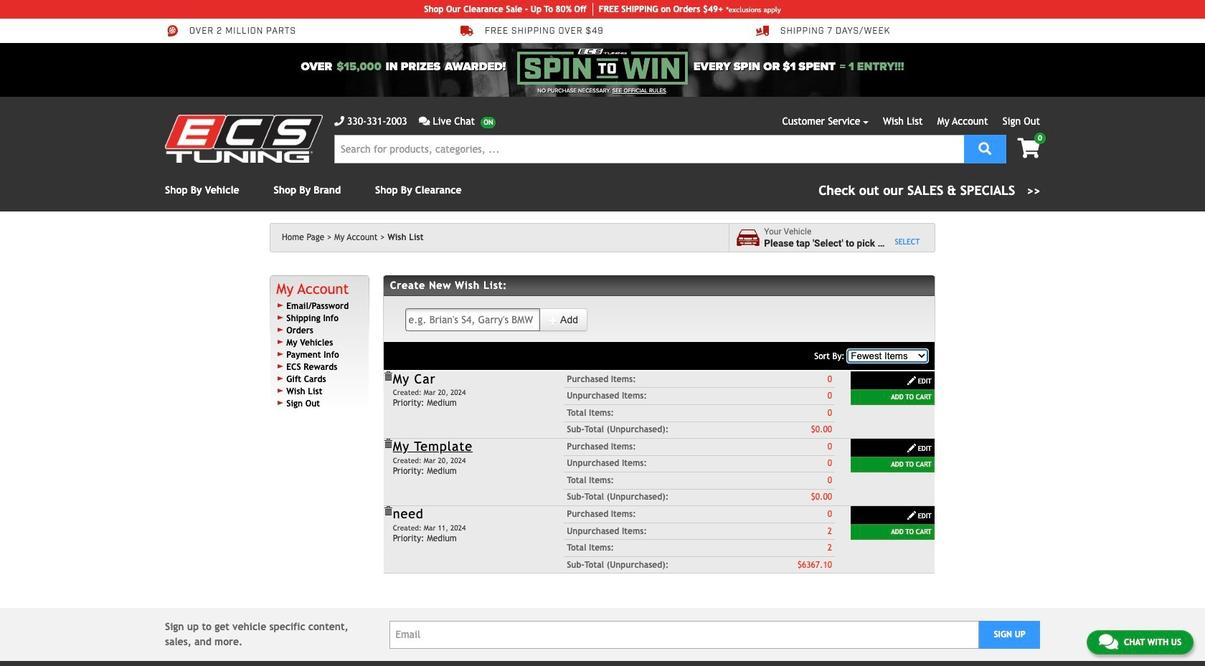 Task type: locate. For each thing, give the bounding box(es) containing it.
phone image
[[334, 116, 344, 126]]

1 delete image from the top
[[383, 439, 393, 449]]

0 horizontal spatial white image
[[548, 316, 558, 326]]

e.g. Brian's S4, Garry's BMW E92...etc text field
[[405, 309, 540, 332]]

ecs tuning 'spin to win' contest logo image
[[517, 49, 688, 85]]

ecs tuning image
[[165, 115, 323, 163]]

0 vertical spatial white image
[[548, 316, 558, 326]]

delete image
[[383, 439, 393, 449], [383, 507, 393, 517]]

0 vertical spatial white image
[[907, 376, 917, 386]]

1 vertical spatial white image
[[907, 444, 917, 454]]

delete image for bottommost white icon
[[383, 439, 393, 449]]

0 vertical spatial delete image
[[383, 439, 393, 449]]

delete image for 2nd white image
[[383, 507, 393, 517]]

search image
[[979, 142, 992, 155]]

1 horizontal spatial white image
[[907, 444, 917, 454]]

2 delete image from the top
[[383, 507, 393, 517]]

2 white image from the top
[[907, 511, 917, 521]]

1 vertical spatial white image
[[907, 511, 917, 521]]

1 vertical spatial delete image
[[383, 507, 393, 517]]

comments image
[[419, 116, 430, 126]]

white image
[[548, 316, 558, 326], [907, 444, 917, 454]]

white image
[[907, 376, 917, 386], [907, 511, 917, 521]]



Task type: describe. For each thing, give the bounding box(es) containing it.
Search text field
[[334, 135, 965, 164]]

Email email field
[[389, 621, 980, 649]]

comments image
[[1099, 634, 1119, 651]]

1 white image from the top
[[907, 376, 917, 386]]

shopping cart image
[[1018, 139, 1041, 159]]

delete image
[[383, 372, 393, 382]]



Task type: vqa. For each thing, say whether or not it's contained in the screenshot.
PING
no



